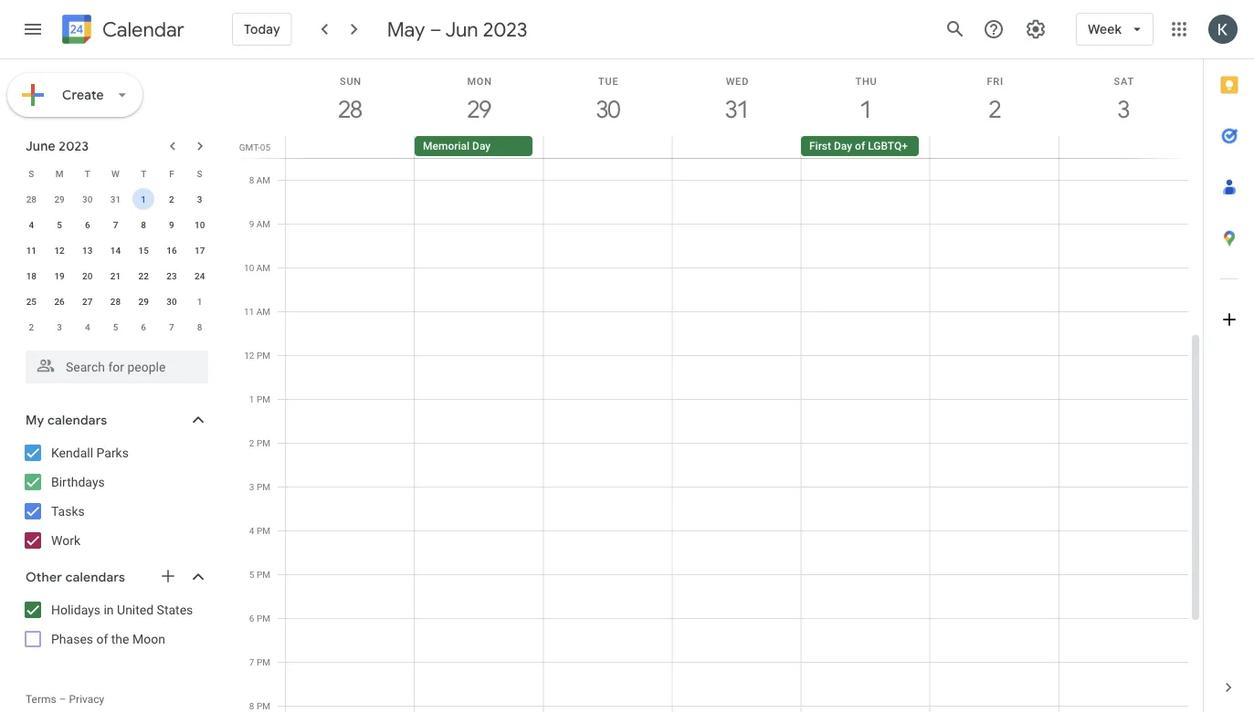 Task type: describe. For each thing, give the bounding box(es) containing it.
kendall parks
[[51, 445, 129, 461]]

row containing 25
[[17, 289, 214, 314]]

0 vertical spatial 5
[[57, 219, 62, 230]]

may 29 element
[[48, 188, 70, 210]]

1 down 12 pm
[[249, 394, 254, 405]]

17 element
[[189, 239, 211, 261]]

1 down "24" element
[[197, 296, 202, 307]]

2 link
[[974, 89, 1016, 131]]

28 element
[[105, 291, 127, 312]]

tasks
[[51, 504, 85, 519]]

may 31 element
[[105, 188, 127, 210]]

31 inside row
[[110, 194, 121, 205]]

1 vertical spatial 2023
[[59, 138, 89, 154]]

1 pm
[[249, 394, 270, 405]]

today button
[[232, 7, 292, 51]]

30 link
[[587, 89, 629, 131]]

1 horizontal spatial 2023
[[483, 16, 528, 42]]

05
[[260, 142, 270, 153]]

sat
[[1114, 75, 1135, 87]]

may 30 element
[[77, 188, 98, 210]]

23 element
[[161, 265, 183, 287]]

18 element
[[20, 265, 42, 287]]

1 t from the left
[[85, 168, 90, 179]]

privacy
[[69, 694, 104, 706]]

my
[[26, 412, 44, 428]]

30 element
[[161, 291, 183, 312]]

3 cell from the left
[[673, 136, 801, 158]]

phases of the moon
[[51, 632, 165, 647]]

my calendars
[[26, 412, 107, 428]]

31 link
[[716, 89, 758, 131]]

mon 29
[[466, 75, 492, 124]]

27
[[82, 296, 93, 307]]

tue
[[599, 75, 619, 87]]

create button
[[7, 73, 142, 117]]

7 for 7 pm
[[249, 657, 254, 668]]

3 inside sat 3
[[1117, 95, 1129, 124]]

day for memorial
[[472, 140, 491, 153]]

3 pm
[[249, 482, 270, 492]]

29 inside 'mon 29'
[[466, 95, 490, 124]]

july 2 element
[[20, 316, 42, 338]]

0 vertical spatial 4
[[29, 219, 34, 230]]

18
[[26, 270, 37, 281]]

parks
[[96, 445, 129, 461]]

10 for 10
[[195, 219, 205, 230]]

row containing 11
[[17, 238, 214, 263]]

day for first
[[834, 140, 853, 153]]

7 pm
[[249, 657, 270, 668]]

28 link
[[329, 89, 371, 131]]

jun
[[445, 16, 478, 42]]

– for jun
[[430, 16, 442, 42]]

16
[[166, 245, 177, 256]]

pm for 3 pm
[[257, 482, 270, 492]]

pm for 7 pm
[[257, 657, 270, 668]]

6 for july 6 element
[[141, 322, 146, 333]]

10 element
[[189, 214, 211, 236]]

9 am
[[249, 218, 270, 229]]

july 4 element
[[77, 316, 98, 338]]

29 element
[[133, 291, 155, 312]]

of inside other calendars list
[[96, 632, 108, 647]]

2 up "3 pm"
[[249, 438, 254, 449]]

6 pm
[[249, 613, 270, 624]]

may 28 element
[[20, 188, 42, 210]]

28 for may 28 element
[[26, 194, 37, 205]]

thu 1
[[856, 75, 878, 124]]

row containing 28
[[17, 186, 214, 212]]

june
[[26, 138, 56, 154]]

row inside grid
[[278, 136, 1203, 158]]

15
[[138, 245, 149, 256]]

12 for 12
[[54, 245, 65, 256]]

row containing 18
[[17, 263, 214, 289]]

pm for 12 pm
[[257, 350, 270, 361]]

lgbtq+
[[868, 140, 908, 153]]

july 7 element
[[161, 316, 183, 338]]

today
[[244, 21, 280, 37]]

calendar
[[102, 17, 184, 42]]

calendars for other calendars
[[65, 569, 125, 585]]

20
[[82, 270, 93, 281]]

14
[[110, 245, 121, 256]]

3 link
[[1103, 89, 1145, 131]]

gmt-05
[[239, 142, 270, 153]]

11 for 11 am
[[244, 306, 254, 317]]

holidays in united states
[[51, 603, 193, 618]]

31 inside wed 31
[[724, 95, 748, 124]]

4 for 4 pm
[[249, 525, 254, 536]]

pm for 5 pm
[[257, 569, 270, 580]]

8 for 8 am
[[249, 175, 254, 185]]

sun
[[340, 75, 362, 87]]

july 5 element
[[105, 316, 127, 338]]

4 cell from the left
[[930, 136, 1059, 158]]

july 8 element
[[189, 316, 211, 338]]

12 for 12 pm
[[244, 350, 254, 361]]

memorial day button
[[415, 136, 533, 156]]

1 link
[[845, 89, 887, 131]]

fri
[[987, 75, 1004, 87]]

26 element
[[48, 291, 70, 312]]

sun 28
[[337, 75, 362, 124]]

terms
[[26, 694, 56, 706]]

pm for 2 pm
[[257, 438, 270, 449]]

29 link
[[458, 89, 500, 131]]

united
[[117, 603, 154, 618]]

birthdays
[[51, 475, 105, 490]]

first
[[810, 140, 832, 153]]

pm for 1 pm
[[257, 394, 270, 405]]

22
[[138, 270, 149, 281]]

pride
[[911, 140, 937, 153]]

5 pm
[[249, 569, 270, 580]]

7 for july 7 element
[[169, 322, 174, 333]]

19
[[54, 270, 65, 281]]

m
[[55, 168, 63, 179]]

first day of lgbtq+ pride month
[[810, 140, 971, 153]]

my calendars list
[[4, 439, 227, 556]]

memorial
[[423, 140, 470, 153]]

add other calendars image
[[159, 567, 177, 586]]

july 3 element
[[48, 316, 70, 338]]

may
[[387, 16, 425, 42]]

july 1 element
[[189, 291, 211, 312]]

terms link
[[26, 694, 56, 706]]

8 pm
[[249, 701, 270, 712]]

22 element
[[133, 265, 155, 287]]

gmt-
[[239, 142, 260, 153]]

calendar heading
[[99, 17, 184, 42]]

2 cell from the left
[[544, 136, 673, 158]]

19 element
[[48, 265, 70, 287]]

2 pm
[[249, 438, 270, 449]]

holidays
[[51, 603, 101, 618]]

row containing s
[[17, 161, 214, 186]]

w
[[112, 168, 120, 179]]

24
[[195, 270, 205, 281]]



Task type: locate. For each thing, give the bounding box(es) containing it.
1 horizontal spatial day
[[834, 140, 853, 153]]

Search for people text field
[[37, 351, 197, 384]]

1 vertical spatial of
[[96, 632, 108, 647]]

0 horizontal spatial 4
[[29, 219, 34, 230]]

july 6 element
[[133, 316, 155, 338]]

5 for 5 pm
[[249, 569, 254, 580]]

0 horizontal spatial 9
[[169, 219, 174, 230]]

28 for 28 'element'
[[110, 296, 121, 307]]

2 am from the top
[[257, 218, 270, 229]]

12 inside row
[[54, 245, 65, 256]]

pm
[[257, 350, 270, 361], [257, 394, 270, 405], [257, 438, 270, 449], [257, 482, 270, 492], [257, 525, 270, 536], [257, 569, 270, 580], [257, 613, 270, 624], [257, 657, 270, 668], [257, 701, 270, 712]]

june 2023
[[26, 138, 89, 154]]

6 for 6 pm
[[249, 613, 254, 624]]

30
[[595, 95, 619, 124], [82, 194, 93, 205], [166, 296, 177, 307]]

0 horizontal spatial t
[[85, 168, 90, 179]]

6 down the 29 element
[[141, 322, 146, 333]]

0 vertical spatial 31
[[724, 95, 748, 124]]

12 up 19
[[54, 245, 65, 256]]

8 down 7 pm in the left of the page
[[249, 701, 254, 712]]

4 down 27 'element'
[[85, 322, 90, 333]]

1 vertical spatial 29
[[54, 194, 65, 205]]

memorial day
[[423, 140, 491, 153]]

8 for july 8 element
[[197, 322, 202, 333]]

row up 28 'element'
[[17, 263, 214, 289]]

1 day from the left
[[472, 140, 491, 153]]

cell down 28 link on the top left of page
[[286, 136, 415, 158]]

calendars inside dropdown button
[[47, 412, 107, 428]]

2 vertical spatial 6
[[249, 613, 254, 624]]

am for 11 am
[[257, 306, 270, 317]]

1 vertical spatial 10
[[244, 262, 254, 273]]

1 horizontal spatial 31
[[724, 95, 748, 124]]

row containing 2
[[17, 314, 214, 340]]

1 inside thu 1
[[859, 95, 871, 124]]

other calendars
[[26, 569, 125, 585]]

in
[[104, 603, 114, 618]]

7 up '8 pm'
[[249, 657, 254, 668]]

2 s from the left
[[197, 168, 203, 179]]

3
[[1117, 95, 1129, 124], [197, 194, 202, 205], [57, 322, 62, 333], [249, 482, 254, 492]]

cell down 31 link
[[673, 136, 801, 158]]

11 down "10 am"
[[244, 306, 254, 317]]

30 inside may 30 element
[[82, 194, 93, 205]]

june 2023 grid
[[17, 161, 214, 340]]

12 element
[[48, 239, 70, 261]]

10 up 17
[[195, 219, 205, 230]]

25 element
[[20, 291, 42, 312]]

1 horizontal spatial 11
[[244, 306, 254, 317]]

0 horizontal spatial 29
[[54, 194, 65, 205]]

0 horizontal spatial 11
[[26, 245, 37, 256]]

5 cell from the left
[[1059, 136, 1188, 158]]

am for 9 am
[[257, 218, 270, 229]]

6
[[85, 219, 90, 230], [141, 322, 146, 333], [249, 613, 254, 624]]

day right first at the top right of the page
[[834, 140, 853, 153]]

0 vertical spatial 12
[[54, 245, 65, 256]]

3 pm from the top
[[257, 438, 270, 449]]

31 down w
[[110, 194, 121, 205]]

2 horizontal spatial 4
[[249, 525, 254, 536]]

calendar element
[[58, 11, 184, 51]]

t up 1 cell in the left of the page
[[141, 168, 146, 179]]

1 horizontal spatial t
[[141, 168, 146, 179]]

20 element
[[77, 265, 98, 287]]

7
[[113, 219, 118, 230], [169, 322, 174, 333], [249, 657, 254, 668]]

the
[[111, 632, 129, 647]]

moon
[[132, 632, 165, 647]]

calendars up 'kendall'
[[47, 412, 107, 428]]

2
[[988, 95, 1000, 124], [169, 194, 174, 205], [29, 322, 34, 333], [249, 438, 254, 449]]

row
[[278, 136, 1203, 158], [17, 161, 214, 186], [17, 186, 214, 212], [17, 212, 214, 238], [17, 238, 214, 263], [17, 263, 214, 289], [17, 289, 214, 314], [17, 314, 214, 340]]

0 horizontal spatial 12
[[54, 245, 65, 256]]

30 for may 30 element
[[82, 194, 93, 205]]

23
[[166, 270, 177, 281]]

7 inside july 7 element
[[169, 322, 174, 333]]

1 vertical spatial –
[[59, 694, 66, 706]]

fri 2
[[987, 75, 1004, 124]]

11 up 18
[[26, 245, 37, 256]]

0 horizontal spatial 30
[[82, 194, 93, 205]]

9 inside row
[[169, 219, 174, 230]]

4 am from the top
[[257, 306, 270, 317]]

1 vertical spatial 7
[[169, 322, 174, 333]]

0 horizontal spatial 31
[[110, 194, 121, 205]]

7 down 30 element
[[169, 322, 174, 333]]

11 element
[[20, 239, 42, 261]]

grid
[[234, 59, 1203, 714]]

0 horizontal spatial –
[[59, 694, 66, 706]]

4 up 11 element
[[29, 219, 34, 230]]

1 horizontal spatial 12
[[244, 350, 254, 361]]

create
[[62, 87, 104, 103]]

2 vertical spatial 28
[[110, 296, 121, 307]]

0 vertical spatial 6
[[85, 219, 90, 230]]

2 vertical spatial 30
[[166, 296, 177, 307]]

grid containing 28
[[234, 59, 1203, 714]]

pm down 5 pm
[[257, 613, 270, 624]]

week button
[[1076, 7, 1154, 51]]

31
[[724, 95, 748, 124], [110, 194, 121, 205]]

28 left may 29 element
[[26, 194, 37, 205]]

t up may 30 element
[[85, 168, 90, 179]]

10 inside the 10 element
[[195, 219, 205, 230]]

row down 28 'element'
[[17, 314, 214, 340]]

first day of lgbtq+ pride month button
[[801, 136, 971, 156]]

1 pm from the top
[[257, 350, 270, 361]]

privacy link
[[69, 694, 104, 706]]

5 up 6 pm
[[249, 569, 254, 580]]

10
[[195, 219, 205, 230], [244, 262, 254, 273]]

cell
[[286, 136, 415, 158], [544, 136, 673, 158], [673, 136, 801, 158], [930, 136, 1059, 158], [1059, 136, 1188, 158]]

other calendars button
[[4, 563, 227, 592]]

cell down 2 link
[[930, 136, 1059, 158]]

work
[[51, 533, 80, 548]]

5 pm from the top
[[257, 525, 270, 536]]

1 inside cell
[[141, 194, 146, 205]]

am for 10 am
[[257, 262, 270, 273]]

of left "the"
[[96, 632, 108, 647]]

row containing 4
[[17, 212, 214, 238]]

3 down sat
[[1117, 95, 1129, 124]]

pm up "3 pm"
[[257, 438, 270, 449]]

29 down the "mon"
[[466, 95, 490, 124]]

9 pm from the top
[[257, 701, 270, 712]]

sat 3
[[1114, 75, 1135, 124]]

2 down fri
[[988, 95, 1000, 124]]

27 element
[[77, 291, 98, 312]]

mon
[[467, 75, 492, 87]]

12 inside grid
[[244, 350, 254, 361]]

2 vertical spatial 4
[[249, 525, 254, 536]]

am for 8 am
[[257, 175, 270, 185]]

12 down the '11 am'
[[244, 350, 254, 361]]

30 down 23
[[166, 296, 177, 307]]

4 inside the july 4 element
[[85, 322, 90, 333]]

0 vertical spatial 30
[[595, 95, 619, 124]]

7 pm from the top
[[257, 613, 270, 624]]

6 inside grid
[[249, 613, 254, 624]]

10 for 10 am
[[244, 262, 254, 273]]

calendars inside "dropdown button"
[[65, 569, 125, 585]]

0 vertical spatial 28
[[337, 95, 361, 124]]

15 element
[[133, 239, 155, 261]]

pm up 5 pm
[[257, 525, 270, 536]]

0 vertical spatial 2023
[[483, 16, 528, 42]]

9
[[249, 218, 254, 229], [169, 219, 174, 230]]

2 day from the left
[[834, 140, 853, 153]]

f
[[169, 168, 174, 179]]

10 up the '11 am'
[[244, 262, 254, 273]]

3 down 26 element
[[57, 322, 62, 333]]

1 vertical spatial 28
[[26, 194, 37, 205]]

row down 21 element
[[17, 289, 214, 314]]

calendars
[[47, 412, 107, 428], [65, 569, 125, 585]]

1 vertical spatial 6
[[141, 322, 146, 333]]

5 inside grid
[[249, 569, 254, 580]]

1
[[859, 95, 871, 124], [141, 194, 146, 205], [197, 296, 202, 307], [249, 394, 254, 405]]

10 am
[[244, 262, 270, 273]]

row down 31 link
[[278, 136, 1203, 158]]

1 vertical spatial calendars
[[65, 569, 125, 585]]

am down 9 am
[[257, 262, 270, 273]]

0 vertical spatial 29
[[466, 95, 490, 124]]

– for privacy
[[59, 694, 66, 706]]

– left 'jun'
[[430, 16, 442, 42]]

1 horizontal spatial 9
[[249, 218, 254, 229]]

other calendars list
[[4, 596, 227, 654]]

29 down 22
[[138, 296, 149, 307]]

8 down july 1 element
[[197, 322, 202, 333]]

28
[[337, 95, 361, 124], [26, 194, 37, 205], [110, 296, 121, 307]]

1 horizontal spatial s
[[197, 168, 203, 179]]

cell down 30 link
[[544, 136, 673, 158]]

– right terms
[[59, 694, 66, 706]]

phases
[[51, 632, 93, 647]]

1 vertical spatial 4
[[85, 322, 90, 333]]

1 s from the left
[[29, 168, 34, 179]]

6 pm from the top
[[257, 569, 270, 580]]

17
[[195, 245, 205, 256]]

6 down 5 pm
[[249, 613, 254, 624]]

row group containing 28
[[17, 186, 214, 340]]

5 down may 29 element
[[57, 219, 62, 230]]

2023 up m on the left top
[[59, 138, 89, 154]]

1 vertical spatial 31
[[110, 194, 121, 205]]

1 vertical spatial 11
[[244, 306, 254, 317]]

10 inside grid
[[244, 262, 254, 273]]

0 horizontal spatial 10
[[195, 219, 205, 230]]

2 inside fri 2
[[988, 95, 1000, 124]]

pm up 6 pm
[[257, 569, 270, 580]]

terms – privacy
[[26, 694, 104, 706]]

5 for july 5 element
[[113, 322, 118, 333]]

calendars for my calendars
[[47, 412, 107, 428]]

1 vertical spatial 30
[[82, 194, 93, 205]]

2 t from the left
[[141, 168, 146, 179]]

8 for 8 pm
[[249, 701, 254, 712]]

my calendars button
[[4, 406, 227, 435]]

0 horizontal spatial of
[[96, 632, 108, 647]]

0 horizontal spatial 5
[[57, 219, 62, 230]]

thu
[[856, 75, 878, 87]]

7 inside grid
[[249, 657, 254, 668]]

1 right may 31 element
[[141, 194, 146, 205]]

4 up 5 pm
[[249, 525, 254, 536]]

1 horizontal spatial 7
[[169, 322, 174, 333]]

28 inside sun 28
[[337, 95, 361, 124]]

0 horizontal spatial 28
[[26, 194, 37, 205]]

month
[[939, 140, 971, 153]]

24 element
[[189, 265, 211, 287]]

11 inside grid
[[244, 306, 254, 317]]

0 horizontal spatial 7
[[113, 219, 118, 230]]

29 for may 29 element
[[54, 194, 65, 205]]

0 horizontal spatial 6
[[85, 219, 90, 230]]

4 inside grid
[[249, 525, 254, 536]]

calendars up in
[[65, 569, 125, 585]]

1 horizontal spatial –
[[430, 16, 442, 42]]

1 horizontal spatial 5
[[113, 322, 118, 333]]

1 horizontal spatial 29
[[138, 296, 149, 307]]

3 up the 10 element
[[197, 194, 202, 205]]

13
[[82, 245, 93, 256]]

1 horizontal spatial 6
[[141, 322, 146, 333]]

1 horizontal spatial 30
[[166, 296, 177, 307]]

29 down m on the left top
[[54, 194, 65, 205]]

day right memorial
[[472, 140, 491, 153]]

row up may 31 element
[[17, 161, 214, 186]]

14 element
[[105, 239, 127, 261]]

11 for 11
[[26, 245, 37, 256]]

s up may 28 element
[[29, 168, 34, 179]]

2 pm from the top
[[257, 394, 270, 405]]

8 pm from the top
[[257, 657, 270, 668]]

6 down may 30 element
[[85, 219, 90, 230]]

am up 12 pm
[[257, 306, 270, 317]]

30 inside 30 element
[[166, 296, 177, 307]]

s
[[29, 168, 34, 179], [197, 168, 203, 179]]

8 up 15 element
[[141, 219, 146, 230]]

pm up '1 pm'
[[257, 350, 270, 361]]

28 inside 'element'
[[110, 296, 121, 307]]

26
[[54, 296, 65, 307]]

1 down the thu
[[859, 95, 871, 124]]

28 down 21
[[110, 296, 121, 307]]

9 inside grid
[[249, 218, 254, 229]]

0 vertical spatial of
[[855, 140, 865, 153]]

30 down tue
[[595, 95, 619, 124]]

1 vertical spatial 12
[[244, 350, 254, 361]]

9 for 9
[[169, 219, 174, 230]]

11 am
[[244, 306, 270, 317]]

other
[[26, 569, 62, 585]]

1 cell
[[130, 186, 158, 212]]

21
[[110, 270, 121, 281]]

21 element
[[105, 265, 127, 287]]

0 vertical spatial 11
[[26, 245, 37, 256]]

25
[[26, 296, 37, 307]]

11
[[26, 245, 37, 256], [244, 306, 254, 317]]

0 vertical spatial calendars
[[47, 412, 107, 428]]

pm up '8 pm'
[[257, 657, 270, 668]]

2 horizontal spatial 5
[[249, 569, 254, 580]]

pm down 7 pm in the left of the page
[[257, 701, 270, 712]]

1 horizontal spatial 10
[[244, 262, 254, 273]]

row down w
[[17, 186, 214, 212]]

0 horizontal spatial s
[[29, 168, 34, 179]]

2 vertical spatial 7
[[249, 657, 254, 668]]

2 down 25 element
[[29, 322, 34, 333]]

main drawer image
[[22, 18, 44, 40]]

2 vertical spatial 5
[[249, 569, 254, 580]]

pm for 6 pm
[[257, 613, 270, 624]]

0 horizontal spatial day
[[472, 140, 491, 153]]

4 for the july 4 element
[[85, 322, 90, 333]]

row up 21 element
[[17, 238, 214, 263]]

states
[[157, 603, 193, 618]]

may – jun 2023
[[387, 16, 528, 42]]

8 am
[[249, 175, 270, 185]]

am down 05
[[257, 175, 270, 185]]

pm for 8 pm
[[257, 701, 270, 712]]

pm up 4 pm
[[257, 482, 270, 492]]

tab list
[[1204, 59, 1255, 662]]

4 pm
[[249, 525, 270, 536]]

wed
[[726, 75, 749, 87]]

row containing memorial day
[[278, 136, 1203, 158]]

9 for 9 am
[[249, 218, 254, 229]]

2 horizontal spatial 28
[[337, 95, 361, 124]]

of inside button
[[855, 140, 865, 153]]

30 inside grid
[[595, 95, 619, 124]]

3 am from the top
[[257, 262, 270, 273]]

0 vertical spatial 10
[[195, 219, 205, 230]]

wed 31
[[724, 75, 749, 124]]

1 horizontal spatial of
[[855, 140, 865, 153]]

0 horizontal spatial 2023
[[59, 138, 89, 154]]

28 down sun
[[337, 95, 361, 124]]

31 down wed at right top
[[724, 95, 748, 124]]

kendall
[[51, 445, 93, 461]]

8 down gmt-
[[249, 175, 254, 185]]

0 vertical spatial 7
[[113, 219, 118, 230]]

2 horizontal spatial 30
[[595, 95, 619, 124]]

8
[[249, 175, 254, 185], [141, 219, 146, 230], [197, 322, 202, 333], [249, 701, 254, 712]]

settings menu image
[[1025, 18, 1047, 40]]

16 element
[[161, 239, 183, 261]]

12 pm
[[244, 350, 270, 361]]

1 am from the top
[[257, 175, 270, 185]]

of left lgbtq+
[[855, 140, 865, 153]]

tue 30
[[595, 75, 619, 124]]

am
[[257, 175, 270, 185], [257, 218, 270, 229], [257, 262, 270, 273], [257, 306, 270, 317]]

9 up "16" element
[[169, 219, 174, 230]]

2 horizontal spatial 7
[[249, 657, 254, 668]]

1 horizontal spatial 28
[[110, 296, 121, 307]]

am down 8 am
[[257, 218, 270, 229]]

None search field
[[0, 344, 227, 384]]

2 horizontal spatial 6
[[249, 613, 254, 624]]

2023 right 'jun'
[[483, 16, 528, 42]]

s right the f
[[197, 168, 203, 179]]

30 for 30 element
[[166, 296, 177, 307]]

11 inside row
[[26, 245, 37, 256]]

row up 14 element
[[17, 212, 214, 238]]

29 for the 29 element
[[138, 296, 149, 307]]

9 up "10 am"
[[249, 218, 254, 229]]

1 cell from the left
[[286, 136, 415, 158]]

4
[[29, 219, 34, 230], [85, 322, 90, 333], [249, 525, 254, 536]]

3 up 4 pm
[[249, 482, 254, 492]]

pm up 2 pm
[[257, 394, 270, 405]]

0 vertical spatial –
[[430, 16, 442, 42]]

week
[[1088, 21, 1122, 37]]

2 vertical spatial 29
[[138, 296, 149, 307]]

5 down 28 'element'
[[113, 322, 118, 333]]

pm for 4 pm
[[257, 525, 270, 536]]

cell down 3 link
[[1059, 136, 1188, 158]]

7 down may 31 element
[[113, 219, 118, 230]]

1 horizontal spatial 4
[[85, 322, 90, 333]]

1 vertical spatial 5
[[113, 322, 118, 333]]

2 down the f
[[169, 194, 174, 205]]

4 pm from the top
[[257, 482, 270, 492]]

30 right may 29 element
[[82, 194, 93, 205]]

2 horizontal spatial 29
[[466, 95, 490, 124]]

row group
[[17, 186, 214, 340]]

13 element
[[77, 239, 98, 261]]



Task type: vqa. For each thing, say whether or not it's contained in the screenshot.
Group at the left top of the page
no



